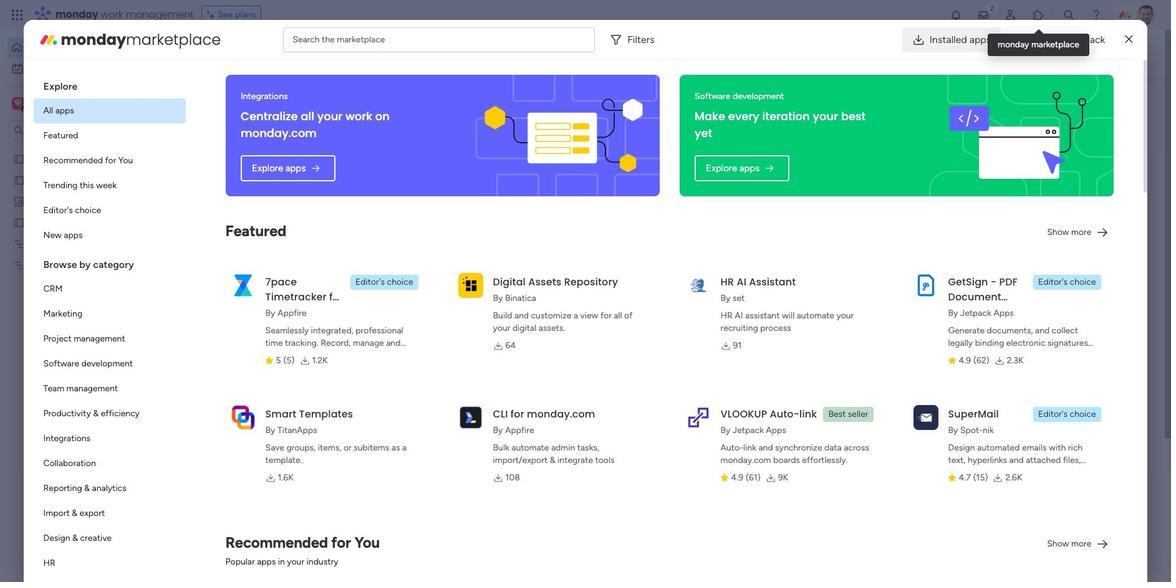 Task type: describe. For each thing, give the bounding box(es) containing it.
monday marketplace image
[[1032, 9, 1045, 21]]

check circle image
[[947, 133, 955, 142]]

terry turtle image
[[1137, 5, 1157, 25]]

notifications image
[[950, 9, 963, 21]]

component image
[[246, 400, 257, 411]]

see plans image
[[207, 8, 218, 22]]

getting started element
[[928, 455, 1115, 505]]

public board image
[[13, 174, 25, 186]]

v2 bolt switch image
[[1036, 46, 1043, 60]]

1 heading from the top
[[33, 70, 186, 99]]

select product image
[[11, 9, 24, 21]]

2 heading from the top
[[33, 248, 186, 277]]

2 image
[[987, 1, 998, 15]]

workspace image
[[12, 97, 24, 110]]



Task type: locate. For each thing, give the bounding box(es) containing it.
v2 user feedback image
[[938, 46, 948, 60]]

public board image
[[13, 153, 25, 165], [13, 216, 25, 228], [246, 228, 260, 241]]

0 horizontal spatial dapulse x slim image
[[1097, 90, 1112, 105]]

1 horizontal spatial banner logo image
[[937, 75, 1099, 197]]

1 banner logo image from the left
[[483, 75, 645, 197]]

app logo image
[[231, 273, 255, 298], [458, 273, 483, 298], [686, 273, 711, 298], [914, 273, 939, 298], [231, 405, 255, 430], [458, 405, 483, 430], [686, 405, 711, 430], [914, 405, 939, 430]]

0 horizontal spatial banner logo image
[[483, 75, 645, 197]]

1 vertical spatial heading
[[33, 248, 186, 277]]

update feed image
[[978, 9, 990, 21]]

heading
[[33, 70, 186, 99], [33, 248, 186, 277]]

dapulse x slim image
[[1126, 32, 1133, 47], [1097, 90, 1112, 105]]

check circle image
[[947, 117, 955, 127]]

0 vertical spatial heading
[[33, 70, 186, 99]]

2 banner logo image from the left
[[937, 75, 1099, 197]]

search everything image
[[1063, 9, 1075, 21]]

option
[[7, 37, 152, 57], [7, 59, 152, 79], [33, 99, 186, 124], [33, 124, 186, 148], [0, 148, 159, 150], [33, 148, 186, 173], [33, 173, 186, 198], [33, 198, 186, 223], [33, 223, 186, 248], [33, 277, 186, 302], [33, 302, 186, 327], [33, 327, 186, 352], [33, 352, 186, 377], [33, 377, 186, 402], [33, 402, 186, 427], [33, 427, 186, 452], [33, 452, 186, 477], [33, 477, 186, 502], [33, 502, 186, 526], [33, 526, 186, 551], [33, 551, 186, 576]]

templates image image
[[939, 251, 1104, 337]]

public dashboard image
[[13, 195, 25, 207]]

workspace selection element
[[12, 96, 104, 112]]

0 vertical spatial dapulse x slim image
[[1126, 32, 1133, 47]]

quick search results list box
[[230, 117, 898, 435]]

1 horizontal spatial dapulse x slim image
[[1126, 32, 1133, 47]]

banner logo image
[[483, 75, 645, 197], [937, 75, 1099, 197]]

invite members image
[[1005, 9, 1017, 21]]

terry turtle image
[[260, 558, 284, 583]]

public board image inside quick search results list box
[[246, 228, 260, 241]]

Search in workspace field
[[26, 123, 104, 138]]

close recently visited image
[[230, 102, 245, 117]]

list box
[[33, 70, 186, 583], [0, 146, 159, 444]]

1 vertical spatial dapulse x slim image
[[1097, 90, 1112, 105]]

help image
[[1090, 9, 1103, 21]]

circle o image
[[947, 165, 955, 174]]

monday marketplace image
[[38, 30, 58, 50]]

workspace image
[[14, 97, 22, 110]]



Task type: vqa. For each thing, say whether or not it's contained in the screenshot.
leftmost Public board icon
no



